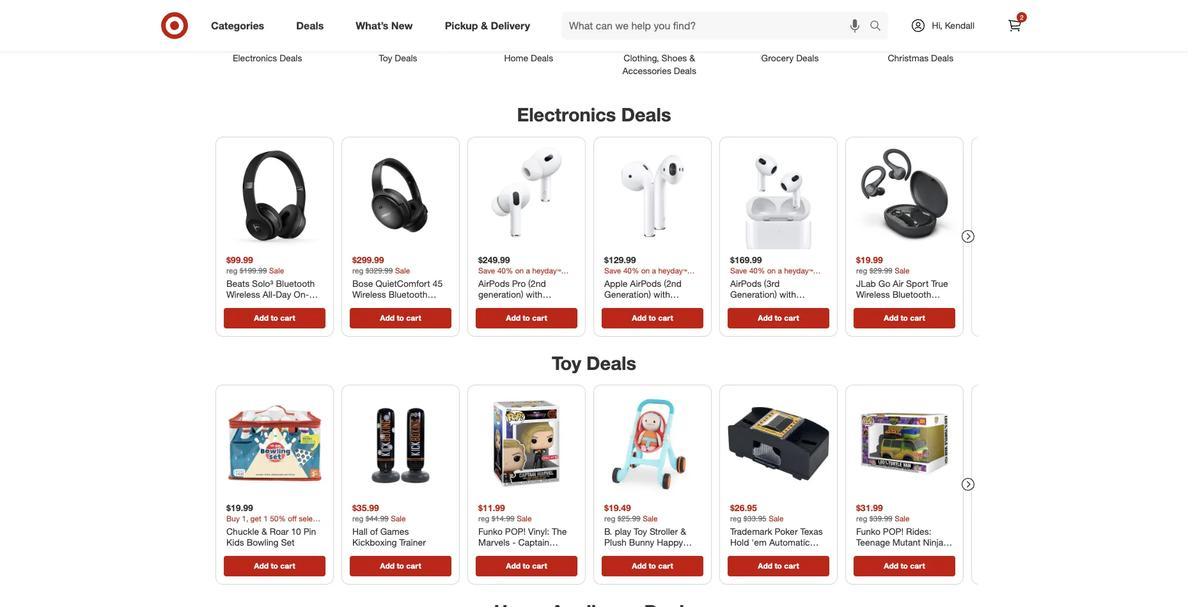 Task type: describe. For each thing, give the bounding box(es) containing it.
beats solo³ bluetooth wireless all-day on-ear headphones - black image
[[221, 142, 328, 249]]

$129.99
[[605, 254, 636, 265]]

add to cart button for funko pop! vinyl: the marvels - captain marvel bobble head (target exclusive)
[[476, 556, 578, 577]]

cart for bose quietcomfort 45 wireless bluetooth noise-cancelling headphones - black
[[406, 313, 421, 322]]

play
[[615, 526, 631, 537]]

charging for generation)
[[605, 300, 641, 311]]

What can we help you find? suggestions appear below search field
[[562, 12, 873, 40]]

add for hall of games kickboxing trainer
[[380, 562, 395, 571]]

1 horizontal spatial toy
[[552, 352, 582, 375]]

with for airpods
[[654, 289, 670, 300]]

cart for jlab go air sport true wireless bluetooth earbuds - gray
[[910, 313, 925, 322]]

pickup & delivery
[[445, 19, 530, 32]]

with for pro
[[526, 289, 543, 300]]

strolling
[[605, 549, 637, 560]]

generation) inside apple airpods (2nd generation) with charging case
[[605, 289, 651, 300]]

cancelling
[[379, 300, 421, 311]]

add to cart for bose quietcomfort 45 wireless bluetooth noise-cancelling headphones - black
[[380, 313, 421, 322]]

funko pop! rides: teenage mutant ninja turtles mutant mayhem - leo in the turtle van (target exclusive) image
[[851, 391, 958, 498]]

$14.99
[[492, 514, 515, 524]]

to for airpods pro (2nd generation) with magsafe case (usb‑c)
[[523, 313, 530, 322]]

wireless inside $19.99 reg $29.99 sale jlab go air sport true wireless bluetooth earbuds - gray
[[857, 289, 890, 300]]

case for with
[[731, 311, 751, 322]]

exclusive)
[[508, 560, 548, 571]]

$33.95
[[744, 514, 767, 524]]

quietcomfort
[[376, 278, 430, 289]]

earbuds
[[857, 300, 890, 311]]

airpods pro (2nd generation) with magsafe case (usb‑c)
[[478, 278, 573, 311]]

what's
[[356, 19, 389, 32]]

pickup
[[445, 19, 478, 32]]

beats
[[226, 278, 250, 289]]

b. play toy stroller & plush bunny happy strolling image
[[599, 391, 706, 498]]

bowling
[[247, 538, 279, 548]]

of
[[370, 526, 378, 537]]

happy
[[657, 538, 683, 548]]

wireless for beats
[[226, 289, 260, 300]]

airpods pro (2nd generation) with magsafe case (usb‑c) image
[[473, 142, 580, 249]]

add to cart down $39.99
[[884, 562, 925, 571]]

air
[[893, 278, 904, 289]]

noise-
[[352, 300, 379, 311]]

categories
[[211, 19, 264, 32]]

trainer
[[399, 538, 426, 548]]

clothing, shoes & accessories deals link
[[594, 0, 725, 78]]

trademark poker texas hold 'em automatic two-sided card shuffler- 8.125" x 4" x 3.75", black image
[[725, 391, 832, 498]]

sale for toy
[[643, 514, 658, 524]]

hi, kendall
[[932, 20, 975, 31]]

ear
[[309, 289, 322, 300]]

funko pop! vinyl: the marvels - captain marvel bobble head (target exclusive) image
[[473, 391, 580, 498]]

to for beats solo³ bluetooth wireless all-day on-ear headphones - black
[[271, 313, 278, 322]]

stroller
[[650, 526, 678, 537]]

airpods (3rd generation) with lightning charging case
[[731, 278, 806, 322]]

marvel
[[478, 549, 506, 560]]

$39.99
[[870, 514, 893, 524]]

generation)
[[478, 289, 524, 300]]

reg for $11.99
[[478, 514, 490, 524]]

add to cart button for b. play toy stroller & plush bunny happy strolling
[[602, 556, 704, 577]]

deals inside electronics deals link
[[280, 53, 302, 64]]

cart for beats solo³ bluetooth wireless all-day on-ear headphones - black
[[280, 313, 295, 322]]

jlab
[[857, 278, 876, 289]]

home
[[504, 53, 528, 64]]

(usb‑c)
[[540, 300, 573, 311]]

black inside the $299.99 reg $329.99 sale bose quietcomfort 45 wireless bluetooth noise-cancelling headphones - black
[[412, 311, 435, 322]]

electronics deals link
[[202, 0, 333, 65]]

magsafe
[[478, 300, 514, 311]]

jlab go air sport true wireless bluetooth earbuds - gray image
[[851, 142, 958, 249]]

& inside pickup & delivery link
[[481, 19, 488, 32]]

sport
[[906, 278, 929, 289]]

shoes
[[662, 53, 687, 64]]

deals inside toy deals link
[[395, 53, 417, 64]]

add to cart for chuckle & roar 10 pin kids bowling set
[[254, 562, 295, 571]]

$26.95
[[731, 503, 757, 514]]

clothing,
[[624, 53, 659, 64]]

0 vertical spatial toy
[[379, 53, 392, 64]]

cart for chuckle & roar 10 pin kids bowling set
[[280, 562, 295, 571]]

add to cart for beats solo³ bluetooth wireless all-day on-ear headphones - black
[[254, 313, 295, 322]]

charging for with
[[770, 300, 806, 311]]

deals inside christmas deals link
[[931, 53, 954, 64]]

$199.99
[[240, 266, 267, 275]]

gray
[[898, 300, 917, 311]]

sale for 45
[[395, 266, 410, 275]]

$11.99 reg $14.99 sale funko pop! vinyl: the marvels - captain marvel bobble head (target exclusive)
[[478, 503, 567, 571]]

add for jlab go air sport true wireless bluetooth earbuds - gray
[[884, 313, 899, 322]]

$169.99
[[731, 254, 762, 265]]

reg for $19.99
[[857, 266, 868, 275]]

add for bose quietcomfort 45 wireless bluetooth noise-cancelling headphones - black
[[380, 313, 395, 322]]

$11.99
[[478, 503, 505, 514]]

bobble
[[508, 549, 537, 560]]

sale for games
[[391, 514, 406, 524]]

black inside the $99.99 reg $199.99 sale beats solo³ bluetooth wireless all-day on-ear headphones - black
[[286, 300, 309, 311]]

$19.49 reg $25.99 sale b. play toy stroller & plush bunny happy strolling
[[605, 503, 686, 560]]

lightning
[[731, 300, 768, 311]]

home deals
[[504, 53, 553, 64]]

what's new link
[[345, 12, 429, 40]]

1 horizontal spatial electronics
[[517, 103, 616, 126]]

to for apple airpods (2nd generation) with charging case
[[649, 313, 656, 322]]

0 vertical spatial toy deals
[[379, 53, 417, 64]]

generation) inside the airpods (3rd generation) with lightning charging case
[[731, 289, 777, 300]]

1 horizontal spatial toy deals
[[552, 352, 637, 375]]

airpods inside apple airpods (2nd generation) with charging case
[[630, 278, 662, 289]]

deals link
[[285, 12, 340, 40]]

to for jlab go air sport true wireless bluetooth earbuds - gray
[[901, 313, 908, 322]]

apple airpods (2nd generation) with charging case
[[605, 278, 682, 311]]

- inside the $11.99 reg $14.99 sale funko pop! vinyl: the marvels - captain marvel bobble head (target exclusive)
[[512, 538, 516, 548]]

(3rd
[[764, 278, 780, 289]]

carousel region containing toy deals
[[210, 342, 1090, 590]]

$19.99 for $19.99
[[226, 503, 253, 514]]

accessories
[[623, 65, 672, 76]]

add to cart button down $33.95 at the bottom of the page
[[728, 556, 830, 577]]

reg for $99.99
[[226, 266, 238, 275]]

solo³
[[252, 278, 274, 289]]

- inside the $299.99 reg $329.99 sale bose quietcomfort 45 wireless bluetooth noise-cancelling headphones - black
[[406, 311, 410, 322]]

$44.99
[[366, 514, 389, 524]]

$35.99
[[352, 503, 379, 514]]

toy inside $19.49 reg $25.99 sale b. play toy stroller & plush bunny happy strolling
[[634, 526, 647, 537]]

add to cart button for hall of games kickboxing trainer
[[350, 556, 452, 577]]

to for b. play toy stroller & plush bunny happy strolling
[[649, 562, 656, 571]]

$99.99
[[226, 254, 253, 265]]

christmas deals
[[888, 53, 954, 64]]

(2nd for pro
[[528, 278, 546, 289]]

$26.95 reg $33.95 sale
[[731, 503, 784, 524]]

add to cart button for bose quietcomfort 45 wireless bluetooth noise-cancelling headphones - black
[[350, 308, 452, 328]]

(2nd for airpods
[[664, 278, 682, 289]]

plush
[[605, 538, 627, 548]]

bluetooth inside the $299.99 reg $329.99 sale bose quietcomfort 45 wireless bluetooth noise-cancelling headphones - black
[[389, 289, 428, 300]]

set
[[281, 538, 295, 548]]

grocery deals
[[762, 53, 819, 64]]

delivery
[[491, 19, 530, 32]]

chuckle & roar 10 pin kids bowling set
[[226, 526, 316, 548]]

add for chuckle & roar 10 pin kids bowling set
[[254, 562, 269, 571]]

reg inside $26.95 reg $33.95 sale
[[731, 514, 742, 524]]

head
[[539, 549, 561, 560]]

to down the $31.99 reg $39.99 sale
[[901, 562, 908, 571]]

kids
[[226, 538, 244, 548]]

captain
[[518, 538, 550, 548]]



Task type: locate. For each thing, give the bounding box(es) containing it.
add to cart for apple airpods (2nd generation) with charging case
[[632, 313, 673, 322]]

(2nd right 'apple'
[[664, 278, 682, 289]]

games
[[380, 526, 409, 537]]

sale up games
[[391, 514, 406, 524]]

reg inside the $99.99 reg $199.99 sale beats solo³ bluetooth wireless all-day on-ear headphones - black
[[226, 266, 238, 275]]

reg
[[226, 266, 238, 275], [352, 266, 364, 275], [857, 266, 868, 275], [352, 514, 364, 524], [478, 514, 490, 524], [605, 514, 616, 524], [731, 514, 742, 524], [857, 514, 868, 524]]

add down apple airpods (2nd generation) with charging case
[[632, 313, 647, 322]]

sale up solo³
[[269, 266, 284, 275]]

(2nd inside airpods pro (2nd generation) with magsafe case (usb‑c)
[[528, 278, 546, 289]]

day
[[276, 289, 291, 300]]

add down cancelling
[[380, 313, 395, 322]]

toy deals link
[[333, 0, 464, 65]]

add for apple airpods (2nd generation) with charging case
[[632, 313, 647, 322]]

add to cart down lightning
[[758, 313, 799, 322]]

2
[[1020, 13, 1024, 21]]

add to cart button down bunny
[[602, 556, 704, 577]]

to down bunny
[[649, 562, 656, 571]]

$329.99
[[366, 266, 393, 275]]

hall of games kickboxing trainer image
[[347, 391, 454, 498]]

0 horizontal spatial electronics deals
[[233, 53, 302, 64]]

chuckle & roar 10 pin kids bowling set image
[[221, 391, 328, 498]]

add to cart for airpods (3rd generation) with lightning charging case
[[758, 313, 799, 322]]

funko
[[478, 526, 503, 537]]

to for funko pop! vinyl: the marvels - captain marvel bobble head (target exclusive)
[[523, 562, 530, 571]]

2 horizontal spatial case
[[731, 311, 751, 322]]

$19.49
[[605, 503, 631, 514]]

1 horizontal spatial wireless
[[352, 289, 386, 300]]

reg down the $11.99
[[478, 514, 490, 524]]

reg inside $19.49 reg $25.99 sale b. play toy stroller & plush bunny happy strolling
[[605, 514, 616, 524]]

10
[[291, 526, 301, 537]]

airpods for airpods (3rd generation) with lightning charging case
[[731, 278, 762, 289]]

home deals link
[[464, 0, 594, 65]]

apple
[[605, 278, 628, 289]]

sale
[[269, 266, 284, 275], [395, 266, 410, 275], [895, 266, 910, 275], [391, 514, 406, 524], [517, 514, 532, 524], [643, 514, 658, 524], [769, 514, 784, 524], [895, 514, 910, 524]]

1 generation) from the left
[[605, 289, 651, 300]]

reg up bose
[[352, 266, 364, 275]]

$29.99
[[870, 266, 893, 275]]

1 horizontal spatial generation)
[[731, 289, 777, 300]]

add down the all-
[[254, 313, 269, 322]]

on-
[[294, 289, 309, 300]]

wireless down beats
[[226, 289, 260, 300]]

0 horizontal spatial headphones
[[226, 300, 278, 311]]

headphones
[[226, 300, 278, 311], [352, 311, 404, 322]]

1 horizontal spatial bluetooth
[[389, 289, 428, 300]]

$19.99 up $29.99
[[857, 254, 883, 265]]

$35.99 reg $44.99 sale hall of games kickboxing trainer
[[352, 503, 426, 548]]

$19.99
[[857, 254, 883, 265], [226, 503, 253, 514]]

headphones inside the $99.99 reg $199.99 sale beats solo³ bluetooth wireless all-day on-ear headphones - black
[[226, 300, 278, 311]]

2 vertical spatial toy
[[634, 526, 647, 537]]

add to cart button for jlab go air sport true wireless bluetooth earbuds - gray
[[854, 308, 956, 328]]

add to cart button down bowling
[[224, 556, 326, 577]]

add for b. play toy stroller & plush bunny happy strolling
[[632, 562, 647, 571]]

2 link
[[1001, 12, 1029, 40]]

reg down the $26.95
[[731, 514, 742, 524]]

clothing, shoes & accessories deals
[[623, 53, 697, 76]]

grocery
[[762, 53, 794, 64]]

the
[[552, 526, 567, 537]]

add to cart button
[[224, 308, 326, 328], [350, 308, 452, 328], [476, 308, 578, 328], [602, 308, 704, 328], [728, 308, 830, 328], [854, 308, 956, 328], [224, 556, 326, 577], [350, 556, 452, 577], [476, 556, 578, 577], [602, 556, 704, 577], [728, 556, 830, 577], [854, 556, 956, 577]]

pickup & delivery link
[[434, 12, 546, 40]]

1 horizontal spatial with
[[654, 289, 670, 300]]

headphones down the all-
[[226, 300, 278, 311]]

with inside airpods pro (2nd generation) with magsafe case (usb‑c)
[[526, 289, 543, 300]]

$19.99 for $19.99 reg $29.99 sale jlab go air sport true wireless bluetooth earbuds - gray
[[857, 254, 883, 265]]

sale inside the $299.99 reg $329.99 sale bose quietcomfort 45 wireless bluetooth noise-cancelling headphones - black
[[395, 266, 410, 275]]

black
[[286, 300, 309, 311], [412, 311, 435, 322]]

add to cart for funko pop! vinyl: the marvels - captain marvel bobble head (target exclusive)
[[506, 562, 547, 571]]

add down bobble
[[506, 562, 521, 571]]

to down airpods pro (2nd generation) with magsafe case (usb‑c)
[[523, 313, 530, 322]]

new
[[391, 19, 413, 32]]

45
[[433, 278, 443, 289]]

what's new
[[356, 19, 413, 32]]

reg for $35.99
[[352, 514, 364, 524]]

hi,
[[932, 20, 943, 31]]

1 wireless from the left
[[226, 289, 260, 300]]

3 airpods from the left
[[731, 278, 762, 289]]

add to cart down airpods pro (2nd generation) with magsafe case (usb‑c)
[[506, 313, 547, 322]]

christmas deals link
[[856, 0, 986, 65]]

deals inside clothing, shoes & accessories deals
[[674, 65, 697, 76]]

add to cart for hall of games kickboxing trainer
[[380, 562, 421, 571]]

add for airpods pro (2nd generation) with magsafe case (usb‑c)
[[506, 313, 521, 322]]

add to cart for jlab go air sport true wireless bluetooth earbuds - gray
[[884, 313, 925, 322]]

- down cancelling
[[406, 311, 410, 322]]

& up bowling
[[262, 526, 267, 537]]

grocery deals link
[[725, 0, 856, 65]]

1 horizontal spatial black
[[412, 311, 435, 322]]

$19.99 reg $29.99 sale jlab go air sport true wireless bluetooth earbuds - gray
[[857, 254, 948, 311]]

case for generation)
[[517, 300, 537, 311]]

bluetooth inside $19.99 reg $29.99 sale jlab go air sport true wireless bluetooth earbuds - gray
[[893, 289, 932, 300]]

reg down $99.99
[[226, 266, 238, 275]]

add to cart down bobble
[[506, 562, 547, 571]]

2 horizontal spatial wireless
[[857, 289, 890, 300]]

roar
[[270, 526, 289, 537]]

headphones down noise-
[[352, 311, 404, 322]]

0 horizontal spatial case
[[517, 300, 537, 311]]

christmas
[[888, 53, 929, 64]]

wireless for bose
[[352, 289, 386, 300]]

add to cart button down trainer
[[350, 556, 452, 577]]

sale inside the $99.99 reg $199.99 sale beats solo³ bluetooth wireless all-day on-ear headphones - black
[[269, 266, 284, 275]]

airpods inside the airpods (3rd generation) with lightning charging case
[[731, 278, 762, 289]]

airpods up generation)
[[478, 278, 510, 289]]

true
[[932, 278, 948, 289]]

1 vertical spatial $19.99
[[226, 503, 253, 514]]

add to cart button down 'apple'
[[602, 308, 704, 328]]

- down "pop!"
[[512, 538, 516, 548]]

generation) up lightning
[[731, 289, 777, 300]]

sale up stroller
[[643, 514, 658, 524]]

add to cart down bowling
[[254, 562, 295, 571]]

apple airpods (2nd generation) with charging case image
[[599, 142, 706, 249]]

&
[[481, 19, 488, 32], [690, 53, 695, 64], [262, 526, 267, 537], [681, 526, 686, 537]]

add to cart down gray
[[884, 313, 925, 322]]

electronics
[[233, 53, 277, 64], [517, 103, 616, 126]]

2 generation) from the left
[[731, 289, 777, 300]]

to for hall of games kickboxing trainer
[[397, 562, 404, 571]]

cart for airpods (3rd generation) with lightning charging case
[[784, 313, 799, 322]]

2 wireless from the left
[[352, 289, 386, 300]]

with inside apple airpods (2nd generation) with charging case
[[654, 289, 670, 300]]

headphones inside the $299.99 reg $329.99 sale bose quietcomfort 45 wireless bluetooth noise-cancelling headphones - black
[[352, 311, 404, 322]]

sale up 'air'
[[895, 266, 910, 275]]

$25.99
[[618, 514, 641, 524]]

add to cart down $33.95 at the bottom of the page
[[758, 562, 799, 571]]

0 horizontal spatial (2nd
[[528, 278, 546, 289]]

1 vertical spatial toy
[[552, 352, 582, 375]]

to down bobble
[[523, 562, 530, 571]]

to down gray
[[901, 313, 908, 322]]

marvels
[[478, 538, 510, 548]]

carousel region containing electronics deals
[[210, 93, 1090, 342]]

& inside $19.49 reg $25.99 sale b. play toy stroller & plush bunny happy strolling
[[681, 526, 686, 537]]

kickboxing
[[352, 538, 397, 548]]

deals inside deals link
[[296, 19, 324, 32]]

$31.99 reg $39.99 sale
[[857, 503, 910, 524]]

1 horizontal spatial $19.99
[[857, 254, 883, 265]]

chuckle
[[226, 526, 259, 537]]

reg for $19.49
[[605, 514, 616, 524]]

reg inside the $11.99 reg $14.99 sale funko pop! vinyl: the marvels - captain marvel bobble head (target exclusive)
[[478, 514, 490, 524]]

cart for b. play toy stroller & plush bunny happy strolling
[[658, 562, 673, 571]]

sale inside $19.99 reg $29.99 sale jlab go air sport true wireless bluetooth earbuds - gray
[[895, 266, 910, 275]]

2 with from the left
[[654, 289, 670, 300]]

& up happy
[[681, 526, 686, 537]]

case inside airpods pro (2nd generation) with magsafe case (usb‑c)
[[517, 300, 537, 311]]

reg down $31.99
[[857, 514, 868, 524]]

reg for $299.99
[[352, 266, 364, 275]]

add to cart down apple airpods (2nd generation) with charging case
[[632, 313, 673, 322]]

search button
[[864, 12, 895, 42]]

add down bowling
[[254, 562, 269, 571]]

add to cart down bunny
[[632, 562, 673, 571]]

add down strolling at the right bottom of page
[[632, 562, 647, 571]]

0 vertical spatial electronics deals
[[233, 53, 302, 64]]

add to cart down cancelling
[[380, 313, 421, 322]]

reg up hall on the bottom left of page
[[352, 514, 364, 524]]

to down cancelling
[[397, 313, 404, 322]]

add down magsafe
[[506, 313, 521, 322]]

search
[[864, 20, 895, 33]]

hall
[[352, 526, 368, 537]]

bose
[[352, 278, 373, 289]]

wireless inside the $299.99 reg $329.99 sale bose quietcomfort 45 wireless bluetooth noise-cancelling headphones - black
[[352, 289, 386, 300]]

add to cart down trainer
[[380, 562, 421, 571]]

add to cart down the all-
[[254, 313, 295, 322]]

add to cart for b. play toy stroller & plush bunny happy strolling
[[632, 562, 673, 571]]

$299.99
[[352, 254, 384, 265]]

toy down what's new link at left top
[[379, 53, 392, 64]]

case inside the airpods (3rd generation) with lightning charging case
[[731, 311, 751, 322]]

airpods (3rd generation) with lightning charging case image
[[725, 142, 832, 249]]

cart for airpods pro (2nd generation) with magsafe case (usb‑c)
[[532, 313, 547, 322]]

sale for vinyl:
[[517, 514, 532, 524]]

2 horizontal spatial bluetooth
[[893, 289, 932, 300]]

add for airpods (3rd generation) with lightning charging case
[[758, 313, 773, 322]]

0 horizontal spatial generation)
[[605, 289, 651, 300]]

bluetooth inside the $99.99 reg $199.99 sale beats solo³ bluetooth wireless all-day on-ear headphones - black
[[276, 278, 315, 289]]

add to cart button down '(3rd'
[[728, 308, 830, 328]]

case inside apple airpods (2nd generation) with charging case
[[643, 300, 664, 311]]

wireless
[[226, 289, 260, 300], [352, 289, 386, 300], [857, 289, 890, 300]]

0 horizontal spatial toy deals
[[379, 53, 417, 64]]

$19.99 inside $19.99 reg $29.99 sale jlab go air sport true wireless bluetooth earbuds - gray
[[857, 254, 883, 265]]

charging down '(3rd'
[[770, 300, 806, 311]]

-
[[280, 300, 284, 311], [892, 300, 896, 311], [406, 311, 410, 322], [512, 538, 516, 548]]

toy deals
[[379, 53, 417, 64], [552, 352, 637, 375]]

add to cart button down the all-
[[224, 308, 326, 328]]

bluetooth down quietcomfort
[[389, 289, 428, 300]]

1 horizontal spatial airpods
[[630, 278, 662, 289]]

to down trainer
[[397, 562, 404, 571]]

reg inside the $31.99 reg $39.99 sale
[[857, 514, 868, 524]]

0 vertical spatial electronics
[[233, 53, 277, 64]]

3 wireless from the left
[[857, 289, 890, 300]]

1 vertical spatial electronics deals
[[517, 103, 671, 126]]

carousel region
[[210, 93, 1090, 342], [210, 342, 1090, 590]]

1 airpods from the left
[[478, 278, 510, 289]]

wireless up earbuds on the right
[[857, 289, 890, 300]]

black down on-
[[286, 300, 309, 311]]

0 horizontal spatial charging
[[605, 300, 641, 311]]

reg inside $19.99 reg $29.99 sale jlab go air sport true wireless bluetooth earbuds - gray
[[857, 266, 868, 275]]

case for generation)
[[643, 300, 664, 311]]

charging inside the airpods (3rd generation) with lightning charging case
[[770, 300, 806, 311]]

to for airpods (3rd generation) with lightning charging case
[[775, 313, 782, 322]]

to down '(3rd'
[[775, 313, 782, 322]]

cart for hall of games kickboxing trainer
[[406, 562, 421, 571]]

deals inside home deals link
[[531, 53, 553, 64]]

with inside the airpods (3rd generation) with lightning charging case
[[780, 289, 796, 300]]

add
[[254, 313, 269, 322], [380, 313, 395, 322], [506, 313, 521, 322], [632, 313, 647, 322], [758, 313, 773, 322], [884, 313, 899, 322], [254, 562, 269, 571], [380, 562, 395, 571], [506, 562, 521, 571], [632, 562, 647, 571], [758, 562, 773, 571], [884, 562, 899, 571]]

add down the kickboxing
[[380, 562, 395, 571]]

add to cart button down generation)
[[476, 308, 578, 328]]

reg up jlab
[[857, 266, 868, 275]]

bluetooth
[[276, 278, 315, 289], [389, 289, 428, 300], [893, 289, 932, 300]]

wireless up noise-
[[352, 289, 386, 300]]

add for beats solo³ bluetooth wireless all-day on-ear headphones - black
[[254, 313, 269, 322]]

cart for apple airpods (2nd generation) with charging case
[[658, 313, 673, 322]]

add for funko pop! vinyl: the marvels - captain marvel bobble head (target exclusive)
[[506, 562, 521, 571]]

sale inside the $31.99 reg $39.99 sale
[[895, 514, 910, 524]]

$99.99 reg $199.99 sale beats solo³ bluetooth wireless all-day on-ear headphones - black
[[226, 254, 322, 311]]

1 horizontal spatial charging
[[770, 300, 806, 311]]

2 airpods from the left
[[630, 278, 662, 289]]

$299.99 reg $329.99 sale bose quietcomfort 45 wireless bluetooth noise-cancelling headphones - black
[[352, 254, 443, 322]]

reg up b.
[[605, 514, 616, 524]]

to
[[271, 313, 278, 322], [397, 313, 404, 322], [523, 313, 530, 322], [649, 313, 656, 322], [775, 313, 782, 322], [901, 313, 908, 322], [271, 562, 278, 571], [397, 562, 404, 571], [523, 562, 530, 571], [649, 562, 656, 571], [775, 562, 782, 571], [901, 562, 908, 571]]

& inside clothing, shoes & accessories deals
[[690, 53, 695, 64]]

1 horizontal spatial electronics deals
[[517, 103, 671, 126]]

add to cart button for apple airpods (2nd generation) with charging case
[[602, 308, 704, 328]]

to down the all-
[[271, 313, 278, 322]]

2 horizontal spatial toy
[[634, 526, 647, 537]]

bluetooth up gray
[[893, 289, 932, 300]]

0 horizontal spatial with
[[526, 289, 543, 300]]

toy down (usb‑c)
[[552, 352, 582, 375]]

add down $33.95 at the bottom of the page
[[758, 562, 773, 571]]

add to cart button for airpods pro (2nd generation) with magsafe case (usb‑c)
[[476, 308, 578, 328]]

sale up quietcomfort
[[395, 266, 410, 275]]

to for chuckle & roar 10 pin kids bowling set
[[271, 562, 278, 571]]

go
[[879, 278, 891, 289]]

to for bose quietcomfort 45 wireless bluetooth noise-cancelling headphones - black
[[397, 313, 404, 322]]

add to cart button for beats solo³ bluetooth wireless all-day on-ear headphones - black
[[224, 308, 326, 328]]

1 horizontal spatial headphones
[[352, 311, 404, 322]]

to down $26.95 reg $33.95 sale
[[775, 562, 782, 571]]

to down apple airpods (2nd generation) with charging case
[[649, 313, 656, 322]]

add to cart for airpods pro (2nd generation) with magsafe case (usb‑c)
[[506, 313, 547, 322]]

0 horizontal spatial toy
[[379, 53, 392, 64]]

wireless inside the $99.99 reg $199.99 sale beats solo³ bluetooth wireless all-day on-ear headphones - black
[[226, 289, 260, 300]]

1 vertical spatial electronics
[[517, 103, 616, 126]]

bunny
[[629, 538, 655, 548]]

add to cart button for airpods (3rd generation) with lightning charging case
[[728, 308, 830, 328]]

case
[[517, 300, 537, 311], [643, 300, 664, 311], [731, 311, 751, 322]]

to down bowling
[[271, 562, 278, 571]]

bluetooth up on-
[[276, 278, 315, 289]]

1 carousel region from the top
[[210, 93, 1090, 342]]

0 horizontal spatial black
[[286, 300, 309, 311]]

& right shoes
[[690, 53, 695, 64]]

categories link
[[200, 12, 280, 40]]

sale up "pop!"
[[517, 514, 532, 524]]

sale inside $19.49 reg $25.99 sale b. play toy stroller & plush bunny happy strolling
[[643, 514, 658, 524]]

2 horizontal spatial with
[[780, 289, 796, 300]]

add down $39.99
[[884, 562, 899, 571]]

0 horizontal spatial airpods
[[478, 278, 510, 289]]

- left gray
[[892, 300, 896, 311]]

reg inside the $299.99 reg $329.99 sale bose quietcomfort 45 wireless bluetooth noise-cancelling headphones - black
[[352, 266, 364, 275]]

all-
[[263, 289, 276, 300]]

& right the pickup
[[481, 19, 488, 32]]

1 charging from the left
[[605, 300, 641, 311]]

pro
[[512, 278, 526, 289]]

add down lightning
[[758, 313, 773, 322]]

add to cart button down quietcomfort
[[350, 308, 452, 328]]

cart for funko pop! vinyl: the marvels - captain marvel bobble head (target exclusive)
[[532, 562, 547, 571]]

kendall
[[945, 20, 975, 31]]

& inside chuckle & roar 10 pin kids bowling set
[[262, 526, 267, 537]]

airpods right 'apple'
[[630, 278, 662, 289]]

sale for air
[[895, 266, 910, 275]]

add to cart button down $39.99
[[854, 556, 956, 577]]

3 with from the left
[[780, 289, 796, 300]]

0 horizontal spatial electronics
[[233, 53, 277, 64]]

vinyl:
[[528, 526, 550, 537]]

airpods for airpods pro (2nd generation) with magsafe case (usb‑c)
[[478, 278, 510, 289]]

0 horizontal spatial wireless
[[226, 289, 260, 300]]

pin
[[304, 526, 316, 537]]

charging down 'apple'
[[605, 300, 641, 311]]

(2nd right the pro
[[528, 278, 546, 289]]

1 vertical spatial toy deals
[[552, 352, 637, 375]]

b.
[[605, 526, 613, 537]]

add to cart button down 'air'
[[854, 308, 956, 328]]

generation) down 'apple'
[[605, 289, 651, 300]]

- inside the $99.99 reg $199.99 sale beats solo³ bluetooth wireless all-day on-ear headphones - black
[[280, 300, 284, 311]]

2 charging from the left
[[770, 300, 806, 311]]

toy up bunny
[[634, 526, 647, 537]]

deals inside grocery deals link
[[797, 53, 819, 64]]

charging inside apple airpods (2nd generation) with charging case
[[605, 300, 641, 311]]

$19.99 up chuckle
[[226, 503, 253, 514]]

airpods up lightning
[[731, 278, 762, 289]]

2 horizontal spatial airpods
[[731, 278, 762, 289]]

black down cancelling
[[412, 311, 435, 322]]

reg inside $35.99 reg $44.99 sale hall of games kickboxing trainer
[[352, 514, 364, 524]]

(2nd inside apple airpods (2nd generation) with charging case
[[664, 278, 682, 289]]

bose quietcomfort 45 wireless bluetooth noise-cancelling headphones - black image
[[347, 142, 454, 249]]

add to cart button for chuckle & roar 10 pin kids bowling set
[[224, 556, 326, 577]]

0 horizontal spatial $19.99
[[226, 503, 253, 514]]

add down gray
[[884, 313, 899, 322]]

add to cart button down captain
[[476, 556, 578, 577]]

1 horizontal spatial case
[[643, 300, 664, 311]]

0 vertical spatial $19.99
[[857, 254, 883, 265]]

- inside $19.99 reg $29.99 sale jlab go air sport true wireless bluetooth earbuds - gray
[[892, 300, 896, 311]]

sale inside $35.99 reg $44.99 sale hall of games kickboxing trainer
[[391, 514, 406, 524]]

sale for bluetooth
[[269, 266, 284, 275]]

- down the day
[[280, 300, 284, 311]]

1 (2nd from the left
[[528, 278, 546, 289]]

sale right $33.95 at the bottom of the page
[[769, 514, 784, 524]]

2 (2nd from the left
[[664, 278, 682, 289]]

sale inside $26.95 reg $33.95 sale
[[769, 514, 784, 524]]

0 horizontal spatial bluetooth
[[276, 278, 315, 289]]

1 horizontal spatial (2nd
[[664, 278, 682, 289]]

sale inside the $11.99 reg $14.99 sale funko pop! vinyl: the marvels - captain marvel bobble head (target exclusive)
[[517, 514, 532, 524]]

airpods inside airpods pro (2nd generation) with magsafe case (usb‑c)
[[478, 278, 510, 289]]

2 carousel region from the top
[[210, 342, 1090, 590]]

sale right $39.99
[[895, 514, 910, 524]]

1 with from the left
[[526, 289, 543, 300]]



Task type: vqa. For each thing, say whether or not it's contained in the screenshot.
(3rd
yes



